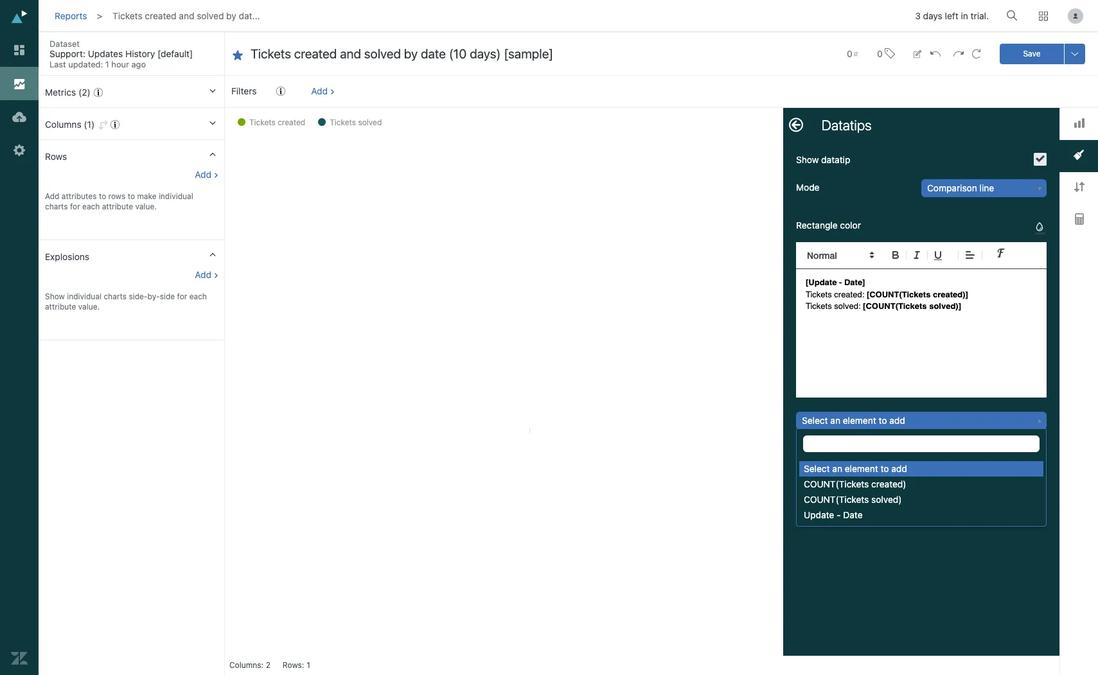 Task type: describe. For each thing, give the bounding box(es) containing it.
each inside the show individual charts side-by-side for each attribute value.
[[189, 292, 207, 301]]

value. inside the show individual charts side-by-side for each attribute value.
[[78, 302, 100, 312]]

explosions
[[45, 251, 89, 262]]

datatip
[[821, 154, 850, 165]]

(2)
[[78, 87, 90, 98]]

select an element to add count(tickets created) count(tickets solved) update - date
[[804, 463, 907, 521]]

an for select an element to add
[[831, 415, 841, 426]]

comparison line link
[[922, 180, 1046, 197]]

update - date option
[[799, 508, 1044, 523]]

3 days left in trial.
[[915, 11, 989, 21]]

1 vertical spatial [count(tickets
[[863, 302, 927, 311]]

in
[[961, 11, 968, 21]]

side
[[160, 292, 175, 301]]

display
[[901, 466, 930, 477]]

reports
[[55, 10, 87, 21]]

checkmark image
[[1036, 154, 1045, 163]]

select an element to add link
[[797, 412, 1046, 429]]

edit display format button
[[796, 461, 1047, 484]]

tickets for tickets solved
[[330, 118, 356, 127]]

(1)
[[84, 119, 95, 130]]

color for rectangle color
[[840, 220, 861, 231]]

list box containing select an element to add
[[797, 461, 1044, 523]]

individual inside the show individual charts side-by-side for each attribute value.
[[67, 292, 102, 301]]

0 horizontal spatial solved
[[197, 10, 224, 21]]

line
[[980, 183, 994, 194]]

metrics
[[45, 87, 76, 98]]

columns: 2
[[229, 661, 271, 670]]

tickets for tickets created and solved by dat...
[[113, 10, 142, 21]]

dat...
[[239, 10, 260, 21]]

attribute inside the show individual charts side-by-side for each attribute value.
[[45, 302, 76, 312]]

side-
[[129, 292, 147, 301]]

zendesk products image
[[1039, 12, 1048, 21]]

1 horizontal spatial open in-app guide image
[[111, 120, 120, 129]]

datatips
[[822, 117, 872, 134]]

charts inside the add attributes to rows to make individual charts for each attribute value.
[[45, 202, 68, 211]]

element for select an element to add count(tickets created) count(tickets solved) update - date
[[845, 463, 878, 474]]

created)
[[871, 479, 906, 490]]

normal
[[807, 250, 837, 261]]

select an element to add option
[[799, 461, 1044, 477]]

dashboard image
[[11, 42, 28, 58]]

3
[[915, 11, 921, 21]]

admin image
[[11, 142, 28, 159]]

left
[[945, 11, 959, 21]]

rows: 1
[[283, 661, 310, 670]]

- inside the select an element to add count(tickets created) count(tickets solved) update - date
[[837, 510, 841, 521]]

element for select an element to add
[[843, 415, 876, 426]]

rows:
[[283, 661, 304, 670]]

mode
[[796, 182, 820, 193]]

created for tickets created and solved by dat...
[[145, 10, 176, 21]]

comparison
[[927, 183, 977, 194]]

bold image
[[888, 248, 904, 263]]

underline image
[[931, 248, 946, 263]]

date
[[843, 510, 863, 521]]

to inside the select an element to add count(tickets created) count(tickets solved) update - date
[[881, 463, 889, 474]]

columns
[[45, 119, 81, 130]]

by-
[[147, 292, 160, 301]]

filters
[[231, 85, 257, 96]]

add inside the add attributes to rows to make individual charts for each attribute value.
[[45, 191, 59, 201]]

an for select an element to add count(tickets created) count(tickets solved) update - date
[[832, 463, 842, 474]]

save button
[[1000, 43, 1064, 64]]

by
[[226, 10, 236, 21]]

rows
[[108, 191, 125, 201]]

and
[[179, 10, 194, 21]]

each inside the add attributes to rows to make individual charts for each attribute value.
[[82, 202, 100, 211]]

2 horizontal spatial open in-app guide image
[[276, 87, 285, 96]]

Search... field
[[1009, 6, 1022, 25]]

0 vertical spatial [count(tickets
[[867, 290, 931, 299]]

attribute inside the add attributes to rows to make individual charts for each attribute value.
[[102, 202, 133, 211]]

0
[[877, 48, 883, 59]]

attributes
[[62, 191, 97, 201]]



Task type: locate. For each thing, give the bounding box(es) containing it.
[count(tickets down the bold image
[[867, 290, 931, 299]]

0 vertical spatial element
[[843, 415, 876, 426]]

0 vertical spatial color
[[840, 220, 861, 231]]

[update
[[806, 278, 837, 287]]

[count(tickets down date]
[[863, 302, 927, 311]]

1 horizontal spatial value.
[[135, 202, 157, 211]]

arrow left3 image
[[789, 118, 803, 132]]

solved)]
[[929, 302, 961, 311]]

attribute down the rows
[[102, 202, 133, 211]]

None text field
[[803, 435, 1040, 452]]

0 horizontal spatial show
[[45, 292, 65, 301]]

0 vertical spatial select
[[802, 415, 828, 426]]

format
[[933, 466, 960, 477]]

solved:
[[834, 302, 861, 311]]

value. down explosions
[[78, 302, 100, 312]]

0 vertical spatial add
[[890, 415, 905, 426]]

individual down explosions
[[67, 292, 102, 301]]

show
[[796, 154, 819, 165], [45, 292, 65, 301]]

charts left the side-
[[104, 292, 127, 301]]

0 horizontal spatial charts
[[45, 202, 68, 211]]

combined shape image
[[1074, 150, 1084, 160]]

columns:
[[229, 661, 263, 670]]

italic image
[[909, 248, 925, 263]]

0 vertical spatial created
[[145, 10, 176, 21]]

0 horizontal spatial for
[[70, 202, 80, 211]]

add up created)
[[891, 463, 907, 474]]

0 button
[[871, 40, 901, 67]]

1 vertical spatial select
[[804, 463, 830, 474]]

count(tickets
[[804, 479, 869, 490], [804, 494, 869, 505]]

None text field
[[251, 45, 821, 63]]

rectangle color
[[796, 220, 861, 231]]

0 vertical spatial show
[[796, 154, 819, 165]]

datasets image
[[11, 109, 28, 125]]

edit display format
[[883, 466, 960, 477]]

element left edit
[[845, 463, 878, 474]]

0 vertical spatial an
[[831, 415, 841, 426]]

date]
[[844, 278, 865, 287]]

created for tickets created
[[278, 118, 305, 127]]

show datatip
[[796, 154, 850, 165]]

- left date
[[837, 510, 841, 521]]

0 horizontal spatial attribute
[[45, 302, 76, 312]]

individual inside the add attributes to rows to make individual charts for each attribute value.
[[159, 191, 193, 201]]

element inside the select an element to add count(tickets created) count(tickets solved) update - date
[[845, 463, 878, 474]]

select inside the select an element to add count(tickets created) count(tickets solved) update - date
[[804, 463, 830, 474]]

0 horizontal spatial open in-app guide image
[[94, 88, 103, 97]]

value. down make
[[135, 202, 157, 211]]

background
[[796, 439, 846, 450]]

make
[[137, 191, 156, 201]]

0 horizontal spatial individual
[[67, 292, 102, 301]]

tickets created
[[249, 118, 305, 127]]

1 vertical spatial for
[[177, 292, 187, 301]]

select for select an element to add count(tickets created) count(tickets solved) update - date
[[804, 463, 830, 474]]

comparison line
[[927, 183, 994, 194]]

1 vertical spatial charts
[[104, 292, 127, 301]]

show up the mode
[[796, 154, 819, 165]]

- left date]
[[839, 278, 842, 287]]

individual right make
[[159, 191, 193, 201]]

solved)
[[871, 494, 902, 505]]

each right side
[[189, 292, 207, 301]]

to up edit
[[879, 415, 887, 426]]

zendesk image
[[11, 650, 28, 667]]

background color
[[796, 439, 869, 450]]

show inside the show individual charts side-by-side for each attribute value.
[[45, 292, 65, 301]]

show individual charts side-by-side for each attribute value.
[[45, 292, 207, 312]]

charts
[[45, 202, 68, 211], [104, 292, 127, 301]]

show down explosions
[[45, 292, 65, 301]]

edit
[[883, 466, 899, 477]]

select down background
[[804, 463, 830, 474]]

an inside the select an element to add count(tickets created) count(tickets solved) update - date
[[832, 463, 842, 474]]

1 vertical spatial attribute
[[45, 302, 76, 312]]

color
[[840, 220, 861, 231], [848, 439, 869, 450]]

0 vertical spatial each
[[82, 202, 100, 211]]

0 vertical spatial value.
[[135, 202, 157, 211]]

1 vertical spatial solved
[[358, 118, 382, 127]]

1 horizontal spatial each
[[189, 292, 207, 301]]

open in-app guide image
[[276, 87, 285, 96], [94, 88, 103, 97], [111, 120, 120, 129]]

created
[[145, 10, 176, 21], [278, 118, 305, 127]]

created)]
[[933, 290, 968, 299]]

value. inside the add attributes to rows to make individual charts for each attribute value.
[[135, 202, 157, 211]]

1 vertical spatial element
[[845, 463, 878, 474]]

0 vertical spatial charts
[[45, 202, 68, 211]]

days
[[923, 11, 943, 21]]

for down attributes on the top
[[70, 202, 80, 211]]

graph image
[[1074, 118, 1084, 128]]

to left the rows
[[99, 191, 106, 201]]

list box
[[797, 461, 1044, 523]]

charts down attributes on the top
[[45, 202, 68, 211]]

-
[[839, 278, 842, 287], [837, 510, 841, 521]]

attribute
[[102, 202, 133, 211], [45, 302, 76, 312]]

1 vertical spatial individual
[[67, 292, 102, 301]]

[update - date] tickets created: [count(tickets created)] tickets solved: [count(tickets solved)]
[[806, 278, 968, 311]]

0 vertical spatial -
[[839, 278, 842, 287]]

add inside the select an element to add count(tickets created) count(tickets solved) update - date
[[891, 463, 907, 474]]

2 count(tickets from the top
[[804, 494, 869, 505]]

element up background color
[[843, 415, 876, 426]]

color for background color
[[848, 439, 869, 450]]

1 vertical spatial an
[[832, 463, 842, 474]]

tickets
[[113, 10, 142, 21], [249, 118, 276, 127], [330, 118, 356, 127], [806, 290, 832, 299], [806, 302, 832, 311]]

rectangle
[[796, 220, 838, 231]]

open in-app guide image right (2)
[[94, 88, 103, 97]]

add
[[311, 85, 328, 96], [195, 169, 211, 180], [45, 191, 59, 201], [195, 269, 211, 280]]

an up background color
[[831, 415, 841, 426]]

1 horizontal spatial attribute
[[102, 202, 133, 211]]

select an element to add
[[802, 415, 905, 426]]

tickets for tickets created
[[249, 118, 276, 127]]

to up created)
[[881, 463, 889, 474]]

tickets solved
[[330, 118, 382, 127]]

add
[[890, 415, 905, 426], [891, 463, 907, 474]]

each down attributes on the top
[[82, 202, 100, 211]]

tickets created and solved by dat...
[[113, 10, 260, 21]]

count(tickets solved) option
[[799, 492, 1044, 508]]

value.
[[135, 202, 157, 211], [78, 302, 100, 312]]

add up edit
[[890, 415, 905, 426]]

solved
[[197, 10, 224, 21], [358, 118, 382, 127]]

select
[[802, 415, 828, 426], [804, 463, 830, 474]]

1 horizontal spatial charts
[[104, 292, 127, 301]]

2
[[266, 661, 271, 670]]

each
[[82, 202, 100, 211], [189, 292, 207, 301]]

rows
[[45, 151, 67, 162]]

count(tickets created) option
[[799, 477, 1044, 492]]

for inside the show individual charts side-by-side for each attribute value.
[[177, 292, 187, 301]]

1 vertical spatial color
[[848, 439, 869, 450]]

1 vertical spatial created
[[278, 118, 305, 127]]

select up background
[[802, 415, 828, 426]]

color down select an element to add
[[848, 439, 869, 450]]

created:
[[834, 290, 864, 299]]

0 vertical spatial attribute
[[102, 202, 133, 211]]

an down background color
[[832, 463, 842, 474]]

0 vertical spatial individual
[[159, 191, 193, 201]]

show for show individual charts side-by-side for each attribute value.
[[45, 292, 65, 301]]

1 vertical spatial add
[[891, 463, 907, 474]]

add attributes to rows to make individual charts for each attribute value.
[[45, 191, 193, 211]]

individual
[[159, 191, 193, 201], [67, 292, 102, 301]]

1 horizontal spatial individual
[[159, 191, 193, 201]]

[count(tickets
[[867, 290, 931, 299], [863, 302, 927, 311]]

0 horizontal spatial created
[[145, 10, 176, 21]]

attribute down explosions
[[45, 302, 76, 312]]

0 horizontal spatial each
[[82, 202, 100, 211]]

save
[[1023, 49, 1041, 58]]

columns (1)
[[45, 119, 95, 130]]

for inside the add attributes to rows to make individual charts for each attribute value.
[[70, 202, 80, 211]]

- inside [update - date] tickets created: [count(tickets created)] tickets solved: [count(tickets solved)]
[[839, 278, 842, 287]]

metrics (2)
[[45, 87, 90, 98]]

1
[[307, 661, 310, 670]]

color right rectangle
[[840, 220, 861, 231]]

save group
[[1000, 43, 1085, 64]]

for right side
[[177, 292, 187, 301]]

trial.
[[971, 11, 989, 21]]

open in-app guide image right (1)
[[111, 120, 120, 129]]

arrows image
[[1074, 182, 1084, 192]]

1 horizontal spatial show
[[796, 154, 819, 165]]

1 horizontal spatial solved
[[358, 118, 382, 127]]

reports image
[[11, 75, 28, 92]]

1 horizontal spatial for
[[177, 292, 187, 301]]

to right the rows
[[128, 191, 135, 201]]

1 vertical spatial -
[[837, 510, 841, 521]]

1 horizontal spatial created
[[278, 118, 305, 127]]

1 vertical spatial count(tickets
[[804, 494, 869, 505]]

for
[[70, 202, 80, 211], [177, 292, 187, 301]]

update
[[804, 510, 834, 521]]

charts inside the show individual charts side-by-side for each attribute value.
[[104, 292, 127, 301]]

add inside select an element to add link
[[890, 415, 905, 426]]

1 vertical spatial value.
[[78, 302, 100, 312]]

1 vertical spatial each
[[189, 292, 207, 301]]

0 horizontal spatial value.
[[78, 302, 100, 312]]

0 vertical spatial count(tickets
[[804, 479, 869, 490]]

open in-app guide image up tickets created
[[276, 87, 285, 96]]

element
[[843, 415, 876, 426], [845, 463, 878, 474]]

0 vertical spatial for
[[70, 202, 80, 211]]

1 vertical spatial show
[[45, 292, 65, 301]]

to
[[99, 191, 106, 201], [128, 191, 135, 201], [879, 415, 887, 426], [881, 463, 889, 474]]

element inside select an element to add link
[[843, 415, 876, 426]]

add for select an element to add count(tickets created) count(tickets solved) update - date
[[891, 463, 907, 474]]

select for select an element to add
[[802, 415, 828, 426]]

show for show datatip
[[796, 154, 819, 165]]

0 vertical spatial solved
[[197, 10, 224, 21]]

an
[[831, 415, 841, 426], [832, 463, 842, 474]]

1 count(tickets from the top
[[804, 479, 869, 490]]

add for select an element to add
[[890, 415, 905, 426]]

calc image
[[1075, 214, 1084, 225]]



Task type: vqa. For each thing, say whether or not it's contained in the screenshot.
right the charts
yes



